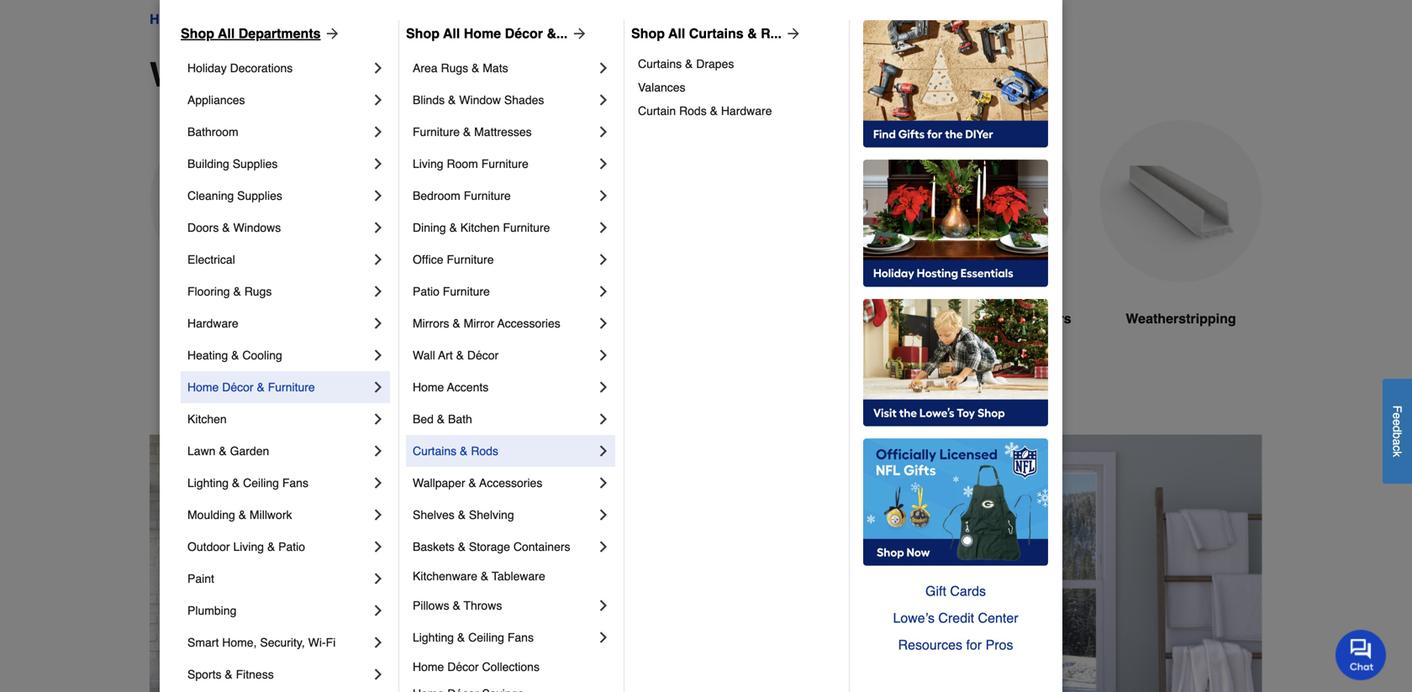 Task type: vqa. For each thing, say whether or not it's contained in the screenshot.
main content
no



Task type: describe. For each thing, give the bounding box(es) containing it.
building supplies
[[188, 157, 278, 171]]

lawn & garden
[[188, 445, 269, 458]]

ceiling for chevron right image associated with lighting & ceiling fans lighting & ceiling fans link
[[243, 477, 279, 490]]

find gifts for the diyer. image
[[864, 20, 1049, 148]]

storage
[[469, 541, 510, 554]]

chevron right image for blinds & window shades
[[595, 92, 612, 108]]

bathroom link
[[188, 116, 370, 148]]

chevron right image for lawn & garden
[[370, 443, 387, 460]]

living room furniture link
[[413, 148, 595, 180]]

window
[[459, 93, 501, 107]]

1 vertical spatial rods
[[471, 445, 499, 458]]

d
[[1391, 426, 1405, 433]]

lowe's
[[893, 611, 935, 626]]

pros
[[986, 638, 1014, 653]]

shop for shop all curtains & r...
[[631, 26, 665, 41]]

chat invite button image
[[1336, 630, 1387, 681]]

chevron right image for hardware
[[370, 315, 387, 332]]

& right dining
[[450, 221, 457, 235]]

interior doors link
[[340, 120, 503, 370]]

smart home, security, wi-fi
[[188, 637, 336, 650]]

c
[[1391, 446, 1405, 452]]

officially licensed n f l gifts. shop now. image
[[864, 439, 1049, 567]]

& right shelves
[[458, 509, 466, 522]]

wall art & décor
[[413, 349, 499, 362]]

& up shelves & shelving
[[469, 477, 477, 490]]

home accents link
[[413, 372, 595, 404]]

& right lawn
[[219, 445, 227, 458]]

containers
[[514, 541, 571, 554]]

furniture down bedroom furniture link
[[503, 221, 550, 235]]

holiday hosting essentials. image
[[864, 160, 1049, 288]]

0 horizontal spatial fans
[[282, 477, 309, 490]]

all for departments
[[218, 26, 235, 41]]

0 vertical spatial windows & doors
[[202, 11, 309, 27]]

cooling
[[242, 349, 282, 362]]

lighting for chevron right image associated with lighting & ceiling fans lighting & ceiling fans link
[[188, 477, 229, 490]]

& right bed
[[437, 413, 445, 426]]

wallpaper & accessories
[[413, 477, 543, 490]]

cleaning supplies link
[[188, 180, 370, 212]]

doors & windows link
[[188, 212, 370, 244]]

moulding & millwork link
[[188, 499, 370, 531]]

area
[[413, 61, 438, 75]]

shop all curtains & r...
[[631, 26, 782, 41]]

mattresses
[[474, 125, 532, 139]]

& left r...
[[748, 26, 757, 41]]

a blue six-lite, two-panel, shaker-style exterior door. image
[[150, 120, 313, 283]]

bed & bath
[[413, 413, 472, 426]]

1 horizontal spatial fans
[[508, 631, 534, 645]]

lighting & ceiling fans link for chevron right image associated with lighting & ceiling fans
[[188, 468, 370, 499]]

shades
[[504, 93, 544, 107]]

smart
[[188, 637, 219, 650]]

curtains & drapes
[[638, 57, 734, 71]]

pillows & throws
[[413, 600, 502, 613]]

chevron right image for home accents
[[595, 379, 612, 396]]

& right sports
[[225, 668, 233, 682]]

shelves & shelving
[[413, 509, 514, 522]]

1 vertical spatial rugs
[[244, 285, 272, 299]]

0 vertical spatial lighting & ceiling fans
[[188, 477, 309, 490]]

décor left collections
[[448, 661, 479, 674]]

r...
[[761, 26, 782, 41]]

mirrors
[[413, 317, 449, 330]]

gift cards
[[926, 584, 986, 600]]

chevron right image for smart home, security, wi-fi
[[370, 635, 387, 652]]

resources for pros link
[[864, 632, 1049, 659]]

visit the lowe's toy shop. image
[[864, 299, 1049, 427]]

& down cleaning supplies on the top left of the page
[[222, 221, 230, 235]]

paint link
[[188, 563, 370, 595]]

chevron right image for outdoor living & patio
[[370, 539, 387, 556]]

chevron right image for home décor & furniture
[[370, 379, 387, 396]]

f e e d b a c k
[[1391, 406, 1405, 457]]

a
[[1391, 439, 1405, 446]]

all for curtains
[[669, 26, 686, 41]]

weatherstripping
[[1126, 311, 1237, 327]]

chevron right image for shelves & shelving
[[595, 507, 612, 524]]

smart home, security, wi-fi link
[[188, 627, 370, 659]]

& down pillows & throws
[[457, 631, 465, 645]]

credit
[[939, 611, 975, 626]]

home décor & furniture
[[188, 381, 315, 394]]

garage doors & openers
[[911, 311, 1072, 327]]

windows link
[[530, 120, 693, 370]]

& left mirror
[[453, 317, 461, 330]]

chevron right image for baskets & storage containers
[[595, 539, 612, 556]]

outdoor living & patio
[[188, 541, 305, 554]]

flooring
[[188, 285, 230, 299]]

1 vertical spatial windows & doors
[[150, 55, 437, 94]]

drapes
[[696, 57, 734, 71]]

outdoor
[[188, 541, 230, 554]]

chevron right image for holiday decorations
[[370, 60, 387, 77]]

home for home accents
[[413, 381, 444, 394]]

gift
[[926, 584, 947, 600]]

chevron right image for kitchen
[[370, 411, 387, 428]]

fitness
[[236, 668, 274, 682]]

kitchenware
[[413, 570, 478, 584]]

chevron right image for electrical
[[370, 251, 387, 268]]

home for home décor collections
[[413, 661, 444, 674]]

1 horizontal spatial patio
[[413, 285, 440, 299]]

chevron right image for plumbing
[[370, 603, 387, 620]]

area rugs & mats link
[[413, 52, 595, 84]]

weatherstripping link
[[1100, 120, 1263, 370]]

kitchenware & tableware
[[413, 570, 545, 584]]

& inside "link"
[[1004, 311, 1013, 327]]

shop for shop all home décor &...
[[406, 26, 440, 41]]

tableware
[[492, 570, 545, 584]]

accessories inside 'link'
[[498, 317, 561, 330]]

chevron right image for dining & kitchen furniture
[[595, 219, 612, 236]]

home décor & furniture link
[[188, 372, 370, 404]]

chevron right image for cleaning supplies
[[370, 188, 387, 204]]

& down millwork
[[267, 541, 275, 554]]

& right 'art'
[[456, 349, 464, 362]]

& right blinds
[[448, 93, 456, 107]]

chevron right image for area rugs & mats
[[595, 60, 612, 77]]

furniture up kitchen link
[[268, 381, 315, 394]]

baskets & storage containers link
[[413, 531, 595, 563]]

openers
[[1017, 311, 1072, 327]]

shop all departments
[[181, 26, 321, 41]]

chevron right image for mirrors & mirror accessories
[[595, 315, 612, 332]]

curtains inside shop all curtains & r... link
[[689, 26, 744, 41]]

office furniture link
[[413, 244, 595, 276]]

chevron right image for wallpaper & accessories
[[595, 475, 612, 492]]

mirrors & mirror accessories
[[413, 317, 561, 330]]

1 vertical spatial lighting & ceiling fans
[[413, 631, 534, 645]]

bedroom furniture
[[413, 189, 511, 203]]

interior doors
[[377, 311, 466, 327]]

blinds
[[413, 93, 445, 107]]

blinds & window shades
[[413, 93, 544, 107]]

sports
[[188, 668, 222, 682]]

arrow right image for shop all departments
[[321, 25, 341, 42]]

a blue chamberlain garage door opener with two white light panels. image
[[910, 120, 1073, 283]]

lowe's credit center
[[893, 611, 1019, 626]]

plumbing link
[[188, 595, 370, 627]]

chevron right image for lighting & ceiling fans
[[595, 630, 612, 647]]

interior
[[377, 311, 423, 327]]

bed & bath link
[[413, 404, 595, 436]]

home for home décor & furniture
[[188, 381, 219, 394]]

kitchen inside kitchen link
[[188, 413, 227, 426]]

exterior
[[185, 311, 235, 327]]

1 e from the top
[[1391, 413, 1405, 420]]

supplies for cleaning supplies
[[237, 189, 282, 203]]

chevron right image for bed & bath
[[595, 411, 612, 428]]

shop all home décor &... link
[[406, 24, 588, 44]]

chevron right image for office furniture
[[595, 251, 612, 268]]

outdoor living & patio link
[[188, 531, 370, 563]]

& up moulding & millwork
[[232, 477, 240, 490]]

building supplies link
[[188, 148, 370, 180]]

home décor collections
[[413, 661, 540, 674]]

art
[[438, 349, 453, 362]]



Task type: locate. For each thing, give the bounding box(es) containing it.
lighting up moulding
[[188, 477, 229, 490]]

baskets & storage containers
[[413, 541, 571, 554]]

0 vertical spatial rods
[[679, 104, 707, 118]]

& down the cooling
[[257, 381, 265, 394]]

arrow right image for shop all home décor &...
[[568, 25, 588, 42]]

0 horizontal spatial kitchen
[[188, 413, 227, 426]]

1 vertical spatial fans
[[508, 631, 534, 645]]

home accents
[[413, 381, 489, 394]]

shelves
[[413, 509, 455, 522]]

patio furniture
[[413, 285, 490, 299]]

& right the pillows
[[453, 600, 461, 613]]

0 vertical spatial fans
[[282, 477, 309, 490]]

2 all from the left
[[443, 26, 460, 41]]

1 vertical spatial ceiling
[[468, 631, 504, 645]]

supplies down building supplies "link"
[[237, 189, 282, 203]]

patio
[[413, 285, 440, 299], [278, 541, 305, 554]]

0 vertical spatial patio
[[413, 285, 440, 299]]

kitchen
[[461, 221, 500, 235], [188, 413, 227, 426]]

e up d
[[1391, 413, 1405, 420]]

chevron right image
[[370, 92, 387, 108], [370, 156, 387, 172], [595, 156, 612, 172], [595, 251, 612, 268], [370, 315, 387, 332], [595, 315, 612, 332], [370, 379, 387, 396], [595, 379, 612, 396], [370, 411, 387, 428], [370, 475, 387, 492], [370, 507, 387, 524], [595, 507, 612, 524], [370, 539, 387, 556]]

mirrors & mirror accessories link
[[413, 308, 595, 340]]

supplies up cleaning supplies on the top left of the page
[[233, 157, 278, 171]]

flooring & rugs
[[188, 285, 272, 299]]

& left drapes
[[685, 57, 693, 71]]

shop for shop all departments
[[181, 26, 214, 41]]

& left the cooling
[[231, 349, 239, 362]]

f
[[1391, 406, 1405, 413]]

center
[[978, 611, 1019, 626]]

shop up curtains & drapes
[[631, 26, 665, 41]]

bedroom
[[413, 189, 461, 203]]

all up holiday decorations
[[218, 26, 235, 41]]

2 horizontal spatial all
[[669, 26, 686, 41]]

accessories up shelves & shelving link on the bottom of page
[[479, 477, 543, 490]]

curtains up the wallpaper
[[413, 445, 457, 458]]

living down moulding & millwork
[[233, 541, 264, 554]]

arrow right image up area rugs & mats link
[[568, 25, 588, 42]]

hardware down flooring
[[188, 317, 239, 330]]

chevron right image for paint
[[370, 571, 387, 588]]

kitchen inside the dining & kitchen furniture link
[[461, 221, 500, 235]]

1 horizontal spatial living
[[413, 157, 444, 171]]

shop up area
[[406, 26, 440, 41]]

ceiling up the home décor collections
[[468, 631, 504, 645]]

0 horizontal spatial curtains
[[413, 445, 457, 458]]

0 horizontal spatial hardware
[[188, 317, 239, 330]]

curtains inside the curtains & rods link
[[413, 445, 457, 458]]

& left storage
[[458, 541, 466, 554]]

0 horizontal spatial lighting & ceiling fans
[[188, 477, 309, 490]]

hardware link
[[188, 308, 370, 340]]

0 vertical spatial living
[[413, 157, 444, 171]]

1 horizontal spatial kitchen
[[461, 221, 500, 235]]

chevron right image for building supplies
[[370, 156, 387, 172]]

chevron right image for furniture & mattresses
[[595, 124, 612, 140]]

arrow right image up "holiday decorations" link
[[321, 25, 341, 42]]

exterior doors link
[[150, 120, 313, 370]]

mirror
[[464, 317, 495, 330]]

home for home
[[150, 11, 187, 27]]

2 horizontal spatial curtains
[[689, 26, 744, 41]]

2 arrow right image from the left
[[568, 25, 588, 42]]

rugs right area
[[441, 61, 468, 75]]

curtains inside 'curtains & drapes' link
[[638, 57, 682, 71]]

accents
[[447, 381, 489, 394]]

gift cards link
[[864, 579, 1049, 605]]

chevron right image for curtains & rods
[[595, 443, 612, 460]]

curtains up valances
[[638, 57, 682, 71]]

paint
[[188, 573, 214, 586]]

mats
[[483, 61, 508, 75]]

rugs up hardware link
[[244, 285, 272, 299]]

décor down heating & cooling
[[222, 381, 254, 394]]

& up throws
[[481, 570, 489, 584]]

chevron right image for flooring & rugs
[[370, 283, 387, 300]]

1 vertical spatial lighting
[[413, 631, 454, 645]]

lighting & ceiling fans down the garden
[[188, 477, 309, 490]]

curtain rods & hardware
[[638, 104, 772, 118]]

2 shop from the left
[[406, 26, 440, 41]]

1 all from the left
[[218, 26, 235, 41]]

2 e from the top
[[1391, 420, 1405, 426]]

fans up home décor collections link
[[508, 631, 534, 645]]

chevron right image for bedroom furniture
[[595, 188, 612, 204]]

furniture inside "link"
[[482, 157, 529, 171]]

all for home
[[443, 26, 460, 41]]

for
[[967, 638, 982, 653]]

windows & doors down departments
[[150, 55, 437, 94]]

sports & fitness
[[188, 668, 274, 682]]

a white three-panel, craftsman-style, prehung interior door with doorframe and hinges. image
[[340, 120, 503, 283]]

kitchenware & tableware link
[[413, 563, 612, 590]]

0 horizontal spatial ceiling
[[243, 477, 279, 490]]

1 horizontal spatial shop
[[406, 26, 440, 41]]

chevron right image for moulding & millwork
[[370, 507, 387, 524]]

chevron right image for heating & cooling
[[370, 347, 387, 364]]

& up decorations
[[260, 11, 269, 27]]

shop
[[181, 26, 214, 41], [406, 26, 440, 41], [631, 26, 665, 41]]

& down departments
[[306, 55, 331, 94]]

curtains for drapes
[[638, 57, 682, 71]]

lighting & ceiling fans up the home décor collections
[[413, 631, 534, 645]]

0 horizontal spatial arrow right image
[[321, 25, 341, 42]]

rods right "curtain"
[[679, 104, 707, 118]]

moulding
[[188, 509, 235, 522]]

0 vertical spatial supplies
[[233, 157, 278, 171]]

area rugs & mats
[[413, 61, 508, 75]]

chevron right image
[[370, 60, 387, 77], [595, 60, 612, 77], [595, 92, 612, 108], [370, 124, 387, 140], [595, 124, 612, 140], [370, 188, 387, 204], [595, 188, 612, 204], [370, 219, 387, 236], [595, 219, 612, 236], [370, 251, 387, 268], [370, 283, 387, 300], [595, 283, 612, 300], [370, 347, 387, 364], [595, 347, 612, 364], [595, 411, 612, 428], [370, 443, 387, 460], [595, 443, 612, 460], [595, 475, 612, 492], [595, 539, 612, 556], [370, 571, 387, 588], [595, 598, 612, 615], [370, 603, 387, 620], [595, 630, 612, 647], [370, 635, 387, 652], [370, 667, 387, 684]]

1 horizontal spatial hardware
[[721, 104, 772, 118]]

1 vertical spatial kitchen
[[188, 413, 227, 426]]

0 vertical spatial hardware
[[721, 104, 772, 118]]

1 horizontal spatial all
[[443, 26, 460, 41]]

valances
[[638, 81, 686, 94]]

curtain rods & hardware link
[[638, 99, 837, 123]]

2 vertical spatial curtains
[[413, 445, 457, 458]]

doors inside 'link'
[[273, 11, 309, 27]]

living room furniture
[[413, 157, 529, 171]]

collections
[[482, 661, 540, 674]]

holiday decorations
[[188, 61, 293, 75]]

0 vertical spatial kitchen
[[461, 221, 500, 235]]

home
[[150, 11, 187, 27], [464, 26, 501, 41], [188, 381, 219, 394], [413, 381, 444, 394], [413, 661, 444, 674]]

décor down mirrors & mirror accessories
[[467, 349, 499, 362]]

patio furniture link
[[413, 276, 595, 308]]

lighting
[[188, 477, 229, 490], [413, 631, 454, 645]]

1 vertical spatial lighting & ceiling fans link
[[413, 622, 595, 654]]

ceiling for lighting & ceiling fans link related to chevron right icon associated with lighting & ceiling fans
[[468, 631, 504, 645]]

a barn door with a brown frame, three frosted glass panels, black hardware and a black track. image
[[720, 120, 883, 283]]

furniture down blinds
[[413, 125, 460, 139]]

chevron right image for patio furniture
[[595, 283, 612, 300]]

all up area rugs & mats
[[443, 26, 460, 41]]

hardware down valances link
[[721, 104, 772, 118]]

moulding & millwork
[[188, 509, 292, 522]]

& up living room furniture
[[463, 125, 471, 139]]

resources
[[898, 638, 963, 653]]

cards
[[950, 584, 986, 600]]

patio up interior doors
[[413, 285, 440, 299]]

lighting & ceiling fans
[[188, 477, 309, 490], [413, 631, 534, 645]]

furniture up mirror
[[443, 285, 490, 299]]

resources for pros
[[898, 638, 1014, 653]]

0 vertical spatial lighting & ceiling fans link
[[188, 468, 370, 499]]

& down bath
[[460, 445, 468, 458]]

k
[[1391, 452, 1405, 457]]

chevron right image for bathroom
[[370, 124, 387, 140]]

& left millwork
[[239, 509, 246, 522]]

0 horizontal spatial all
[[218, 26, 235, 41]]

pillows
[[413, 600, 449, 613]]

1 horizontal spatial ceiling
[[468, 631, 504, 645]]

1 vertical spatial supplies
[[237, 189, 282, 203]]

doors inside "link"
[[961, 311, 1000, 327]]

all
[[218, 26, 235, 41], [443, 26, 460, 41], [669, 26, 686, 41]]

3 shop from the left
[[631, 26, 665, 41]]

cleaning supplies
[[188, 189, 282, 203]]

ceiling up millwork
[[243, 477, 279, 490]]

e up b
[[1391, 420, 1405, 426]]

2 horizontal spatial shop
[[631, 26, 665, 41]]

1 vertical spatial accessories
[[479, 477, 543, 490]]

& left the openers
[[1004, 311, 1013, 327]]

office
[[413, 253, 444, 267]]

supplies for building supplies
[[233, 157, 278, 171]]

arrow right image
[[321, 25, 341, 42], [568, 25, 588, 42]]

& down valances link
[[710, 104, 718, 118]]

garage doors & openers link
[[910, 120, 1073, 370]]

chevron right image for pillows & throws
[[595, 598, 612, 615]]

0 vertical spatial curtains
[[689, 26, 744, 41]]

chevron right image for wall art & décor
[[595, 347, 612, 364]]

wallpaper & accessories link
[[413, 468, 595, 499]]

wallpaper
[[413, 477, 465, 490]]

supplies inside "link"
[[233, 157, 278, 171]]

1 vertical spatial curtains
[[638, 57, 682, 71]]

3 all from the left
[[669, 26, 686, 41]]

home décor collections link
[[413, 654, 612, 681]]

shelves & shelving link
[[413, 499, 595, 531]]

windows inside 'link'
[[202, 11, 256, 27]]

decorations
[[230, 61, 293, 75]]

ceiling
[[243, 477, 279, 490], [468, 631, 504, 645]]

1 horizontal spatial rods
[[679, 104, 707, 118]]

décor left the &...
[[505, 26, 543, 41]]

valances link
[[638, 76, 837, 99]]

1 arrow right image from the left
[[321, 25, 341, 42]]

1 vertical spatial patio
[[278, 541, 305, 554]]

lighting & ceiling fans link for chevron right icon associated with lighting & ceiling fans
[[413, 622, 595, 654]]

appliances link
[[188, 84, 370, 116]]

pillows & throws link
[[413, 590, 595, 622]]

furniture down furniture & mattresses link
[[482, 157, 529, 171]]

chevron right image for doors & windows
[[370, 219, 387, 236]]

exterior doors
[[185, 311, 278, 327]]

furniture & mattresses link
[[413, 116, 595, 148]]

chevron right image for living room furniture
[[595, 156, 612, 172]]

all up curtains & drapes
[[669, 26, 686, 41]]

0 horizontal spatial shop
[[181, 26, 214, 41]]

a black double-hung window with six panes. image
[[530, 120, 693, 283]]

kitchen up lawn
[[188, 413, 227, 426]]

0 vertical spatial lighting
[[188, 477, 229, 490]]

furniture up 'dining & kitchen furniture'
[[464, 189, 511, 203]]

furniture down 'dining & kitchen furniture'
[[447, 253, 494, 267]]

1 horizontal spatial lighting & ceiling fans link
[[413, 622, 595, 654]]

0 horizontal spatial living
[[233, 541, 264, 554]]

0 vertical spatial ceiling
[[243, 477, 279, 490]]

lighting for lighting & ceiling fans link related to chevron right icon associated with lighting & ceiling fans
[[413, 631, 454, 645]]

rods up "wallpaper & accessories"
[[471, 445, 499, 458]]

1 horizontal spatial arrow right image
[[568, 25, 588, 42]]

windows
[[202, 11, 256, 27], [150, 55, 297, 94], [233, 221, 281, 235], [582, 311, 641, 327]]

1 vertical spatial hardware
[[188, 317, 239, 330]]

lighting & ceiling fans link up collections
[[413, 622, 595, 654]]

millwork
[[250, 509, 292, 522]]

blinds & window shades link
[[413, 84, 595, 116]]

accessories up wall art & décor link
[[498, 317, 561, 330]]

wall art & décor link
[[413, 340, 595, 372]]

lawn
[[188, 445, 216, 458]]

1 horizontal spatial rugs
[[441, 61, 468, 75]]

wi-
[[308, 637, 326, 650]]

kitchen down bedroom furniture
[[461, 221, 500, 235]]

0 horizontal spatial lighting & ceiling fans link
[[188, 468, 370, 499]]

arrow right image
[[782, 25, 802, 42]]

curtain
[[638, 104, 676, 118]]

advertisement region
[[150, 435, 1263, 693]]

0 vertical spatial rugs
[[441, 61, 468, 75]]

chevron right image for appliances
[[370, 92, 387, 108]]

electrical
[[188, 253, 235, 267]]

living inside "link"
[[413, 157, 444, 171]]

curtains & rods link
[[413, 436, 595, 468]]

0 horizontal spatial rugs
[[244, 285, 272, 299]]

0 horizontal spatial rods
[[471, 445, 499, 458]]

windows & doors up decorations
[[202, 11, 309, 27]]

1 horizontal spatial curtains
[[638, 57, 682, 71]]

curtains for rods
[[413, 445, 457, 458]]

security,
[[260, 637, 305, 650]]

holiday decorations link
[[188, 52, 370, 84]]

1 horizontal spatial lighting & ceiling fans
[[413, 631, 534, 645]]

patio down "moulding & millwork" link
[[278, 541, 305, 554]]

0 vertical spatial accessories
[[498, 317, 561, 330]]

lighting down the pillows
[[413, 631, 454, 645]]

arrow right image inside shop all departments link
[[321, 25, 341, 42]]

shop up the holiday
[[181, 26, 214, 41]]

electrical link
[[188, 244, 370, 276]]

chevron right image for lighting & ceiling fans
[[370, 475, 387, 492]]

1 vertical spatial living
[[233, 541, 264, 554]]

living up the bedroom
[[413, 157, 444, 171]]

doors & windows
[[188, 221, 281, 235]]

home,
[[222, 637, 257, 650]]

building
[[188, 157, 229, 171]]

0 horizontal spatial patio
[[278, 541, 305, 554]]

curtains & drapes link
[[638, 52, 837, 76]]

furniture
[[413, 125, 460, 139], [482, 157, 529, 171], [464, 189, 511, 203], [503, 221, 550, 235], [447, 253, 494, 267], [443, 285, 490, 299], [268, 381, 315, 394]]

1 shop from the left
[[181, 26, 214, 41]]

fans down lawn & garden link
[[282, 477, 309, 490]]

curtains up drapes
[[689, 26, 744, 41]]

1 horizontal spatial lighting
[[413, 631, 454, 645]]

chevron right image for sports & fitness
[[370, 667, 387, 684]]

a piece of white weatherstripping. image
[[1100, 120, 1263, 283]]

& up exterior doors
[[233, 285, 241, 299]]

arrow right image inside shop all home décor &... link
[[568, 25, 588, 42]]

wall
[[413, 349, 435, 362]]

lighting & ceiling fans link up millwork
[[188, 468, 370, 499]]

appliances
[[188, 93, 245, 107]]

& left mats
[[472, 61, 480, 75]]

0 horizontal spatial lighting
[[188, 477, 229, 490]]



